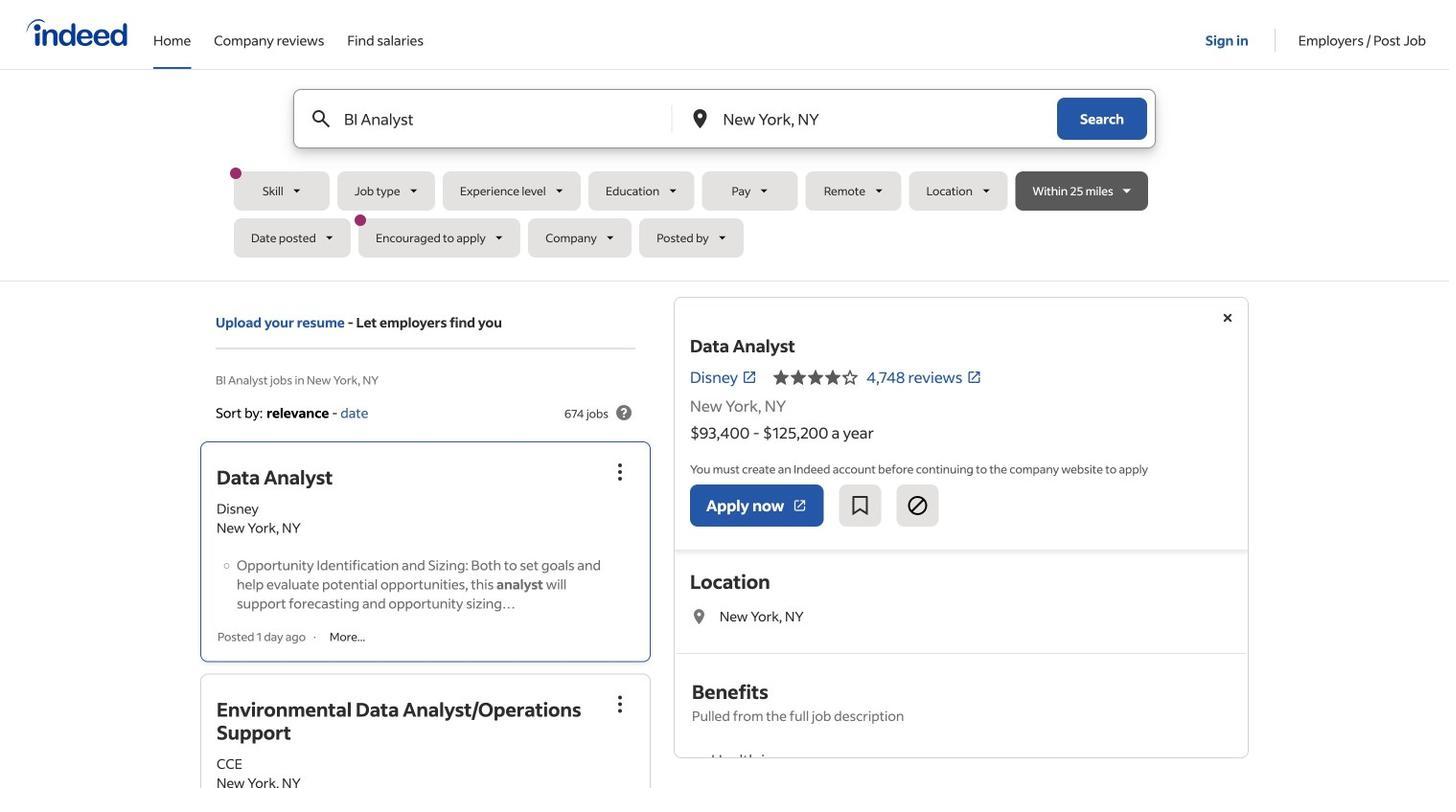 Task type: describe. For each thing, give the bounding box(es) containing it.
4.1 out of 5 stars. link to 4,748 reviews company ratings (opens in a new tab) image
[[967, 370, 982, 385]]

disney (opens in a new tab) image
[[742, 370, 758, 385]]

not interested image
[[906, 495, 929, 518]]

job actions for environmental data analyst/operations support is collapsed image
[[609, 694, 632, 717]]

apply now (opens in a new tab) image
[[792, 499, 808, 514]]



Task type: vqa. For each thing, say whether or not it's contained in the screenshot.
'help icon'
yes



Task type: locate. For each thing, give the bounding box(es) containing it.
4.1 out of 5 stars image
[[773, 366, 859, 389]]

job actions for data analyst is collapsed image
[[609, 461, 632, 484]]

close job details image
[[1217, 307, 1240, 330]]

Edit location text field
[[719, 90, 1019, 148]]

None search field
[[230, 89, 1216, 266]]

save this job image
[[849, 495, 872, 518]]

search: Job title, keywords, or company text field
[[340, 90, 640, 148]]

help icon image
[[613, 402, 636, 425]]



